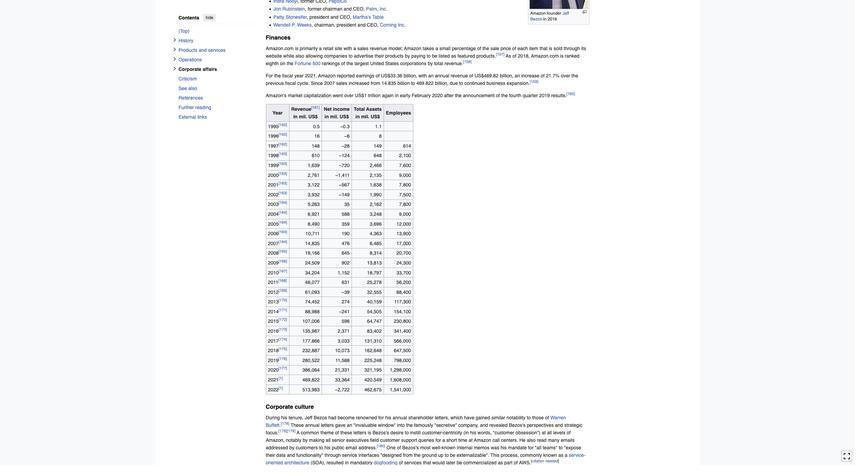 Task type: vqa. For each thing, say whether or not it's contained in the screenshot.


Task type: locate. For each thing, give the bounding box(es) containing it.
[164] link down 2005 [164]
[[279, 230, 287, 235]]

[1] inside the 2021 [1]
[[279, 376, 283, 381]]

revenue.
[[445, 61, 463, 66]]

5 [164] link from the top
[[279, 240, 287, 245]]

1 vertical spatial over
[[344, 93, 354, 98]]

with right site
[[344, 46, 352, 51]]

1 [162] link from the top
[[279, 123, 287, 127]]

business
[[487, 81, 506, 86]]

2018 down 2017 in the left of the page
[[268, 348, 279, 354]]

1 horizontal spatial mil.
[[330, 114, 338, 120]]

the up products.
[[483, 46, 489, 51]]

4 [163] link from the top
[[279, 181, 287, 186]]

[164] link for 2006
[[279, 230, 287, 235]]

[162] up 1996 [162]
[[279, 123, 287, 127]]

1 [162] from the top
[[279, 123, 287, 127]]

also up references
[[188, 86, 197, 91]]

the inside fortune 500 rankings of the largest united states corporations by total revenue. [158]
[[347, 61, 353, 66]]

to down making
[[319, 446, 323, 451]]

teams"
[[543, 446, 558, 451]]

an up 469.822 billion,
[[428, 73, 434, 79]]

88,400
[[397, 290, 411, 295]]

9,000 down 7,600
[[399, 173, 411, 178]]

the left 'largest'
[[347, 61, 353, 66]]

bezos's
[[509, 423, 526, 428], [373, 431, 389, 436], [402, 446, 419, 451]]

fiscal down 'year'
[[285, 81, 296, 86]]

[170] link
[[279, 298, 287, 303]]

[162] inside 1995 [162]
[[279, 123, 287, 127]]

data
[[276, 453, 286, 459]]

2018 inside [157] as of 2018
[[518, 53, 529, 59]]

us$33.36 billion,
[[381, 73, 417, 79]]

0 vertical spatial [1]
[[279, 376, 283, 381]]

1 vertical spatial be
[[450, 453, 456, 459]]

1 horizontal spatial over
[[561, 73, 570, 79]]

5 [163] from the top
[[279, 191, 287, 196]]

x small image left operations
[[173, 57, 177, 61]]

3 [163] link from the top
[[279, 171, 287, 176]]

also inside amazon.com is primarily a retail site with a sales revenue model; amazon takes a small percentage of the sale price of each item that is sold through its website while also allowing companies to advertise their products by paying to be listed as featured products.
[[296, 53, 304, 59]]

[162] for 1996
[[279, 132, 287, 137]]

for left "all
[[528, 446, 534, 451]]

1996
[[268, 134, 279, 139]]

customer-
[[422, 431, 443, 436]]

his right was
[[501, 446, 507, 451]]

[163] for 2001
[[279, 181, 287, 186]]

[163] link for 1998
[[279, 152, 287, 157]]

614
[[403, 143, 411, 149]]

1 horizontal spatial sales
[[358, 46, 369, 51]]

[164] link for 2005
[[279, 220, 287, 225]]

2 7,800 from the top
[[399, 202, 411, 207]]

martha's
[[353, 14, 371, 20]]

0 vertical spatial sales
[[358, 46, 369, 51]]

the left fourth
[[501, 93, 508, 98]]

2021 [1]
[[268, 376, 283, 383]]

476
[[342, 241, 350, 246]]

1 vertical spatial 2020
[[268, 368, 279, 373]]

1 horizontal spatial bezos
[[530, 16, 542, 22]]

6,485
[[370, 241, 382, 246]]

for inside one of bezos's most well-known internal memos was his mandate for "all teams" to "expose their data and functionality" through service interfaces "designed from the ground up to be externalizable". this process, commonly known as a
[[528, 446, 534, 451]]

president
[[310, 14, 329, 20], [337, 22, 356, 28]]

also inside a common theme of these letters is bezos's desire to instill customer-centricity (in his words, "customer obsession") at all levels of amazon, notably by making all senior executives field customer support queries for a short time at amazon call centers. he also read many emails addressed by customers to his public email address.
[[527, 438, 536, 443]]

83,402
[[367, 329, 382, 334]]

2016 up 2017 in the left of the page
[[268, 329, 279, 334]]

over right 21.7%
[[561, 73, 570, 79]]

2 [162] from the top
[[279, 132, 287, 137]]

revenue up due in the top right of the page
[[451, 73, 468, 79]]

2 horizontal spatial mil.
[[361, 114, 369, 120]]

0 horizontal spatial from
[[371, 81, 380, 86]]

2 horizontal spatial us$
[[371, 114, 380, 120]]

a down the "expose
[[565, 453, 568, 459]]

1 vertical spatial [1]
[[279, 386, 283, 391]]

to left advertise
[[349, 53, 353, 59]]

x small image
[[173, 38, 177, 42], [173, 47, 177, 51], [173, 57, 177, 61], [173, 66, 177, 71]]

0 vertical spatial amazon.com
[[266, 46, 294, 51]]

the inside amazon.com is primarily a retail site with a sales revenue model; amazon takes a small percentage of the sale price of each item that is sold through its website while also allowing companies to advertise their products by paying to be listed as featured products.
[[483, 46, 489, 51]]

[163] inside 2001 [163]
[[279, 181, 287, 186]]

0 horizontal spatial bezos's
[[373, 431, 389, 436]]

revenue [161]
[[291, 105, 320, 112]]

3 [162] from the top
[[279, 142, 287, 147]]

1 horizontal spatial 2018
[[518, 53, 529, 59]]

their inside amazon.com is primarily a retail site with a sales revenue model; amazon takes a small percentage of the sale price of each item that is sold through its website while also allowing companies to advertise their products by paying to be listed as featured products.
[[375, 53, 384, 59]]

by inside amazon.com is primarily a retail site with a sales revenue model; amazon takes a small percentage of the sale price of each item that is sold through its website while also allowing companies to advertise their products by paying to be listed as featured products.
[[405, 53, 410, 59]]

24,300
[[397, 261, 411, 266]]

former
[[308, 6, 322, 12]]

1 mil. from the left
[[299, 114, 307, 120]]

1,152
[[338, 270, 350, 276]]

a inside a common theme of these letters is bezos's desire to instill customer-centricity (in his words, "customer obsession") at all levels of amazon, notably by making all senior executives field customer support queries for a short time at amazon call centers. he also read many emails addressed by customers to his public email address.
[[443, 438, 445, 443]]

in mil. us$
[[293, 114, 318, 120]]

0 vertical spatial 2020
[[432, 93, 443, 98]]

[163] down 2000 [163]
[[279, 181, 287, 186]]

1 vertical spatial sales
[[336, 81, 347, 86]]

2 vertical spatial annual
[[305, 423, 320, 428]]

"expose
[[564, 446, 581, 451]]

2 vertical spatial also
[[527, 438, 536, 443]]

bezos's down notability
[[509, 423, 526, 428]]

34,204
[[305, 270, 320, 276]]

2000
[[268, 173, 279, 178]]

3 us$ from the left
[[371, 114, 380, 120]]

1 horizontal spatial jeff
[[563, 11, 569, 16]]

4 [164] from the top
[[279, 230, 287, 235]]

[164] inside "2003 [164]"
[[279, 201, 287, 205]]

his inside one of bezos's most well-known internal memos was his mandate for "all teams" to "expose their data and functionality" through service interfaces "designed from the ground up to be externalizable". this process, commonly known as a
[[501, 446, 507, 451]]

(top)
[[178, 28, 189, 34]]

2016 down founder
[[548, 16, 557, 22]]

0 vertical spatial [178]
[[281, 422, 289, 427]]

is down sold
[[560, 53, 564, 59]]

0 vertical spatial all
[[547, 431, 552, 436]]

2 [163] link from the top
[[279, 162, 287, 166]]

1 [1] from the top
[[279, 376, 283, 381]]

1 vertical spatial jeff
[[305, 415, 313, 421]]

[1] link for 2022
[[279, 386, 283, 391]]

74,452
[[305, 300, 320, 305]]

advertise
[[354, 53, 373, 59]]

3 [162] link from the top
[[279, 142, 287, 147]]

0 vertical spatial corporate
[[178, 66, 201, 72]]

0 vertical spatial bezos
[[530, 16, 542, 22]]

0 vertical spatial revenue
[[370, 46, 387, 51]]

5 [164] from the top
[[279, 240, 287, 245]]

from inside for the fiscal year 2021, amazon reported earnings of us$33.36 billion, with an annual revenue of us$469.82 billion, an increase of 21.7% over the previous fiscal cycle. since 2007 sales increased from 14.835 billion to 469.822 billion, due to continued business expansion.
[[371, 81, 380, 86]]

2 horizontal spatial annual
[[435, 73, 449, 79]]

also
[[296, 53, 304, 59], [188, 86, 197, 91], [527, 438, 536, 443]]

1 9,000 from the top
[[399, 173, 411, 178]]

1,541,000
[[390, 387, 411, 393]]

1 [164] link from the top
[[279, 201, 287, 205]]

386,064
[[303, 368, 320, 373]]

[162] link up 1996 [162]
[[279, 123, 287, 127]]

3 mil. from the left
[[361, 114, 369, 120]]

of up senior at left
[[335, 431, 339, 436]]

for up window"
[[378, 415, 384, 421]]

2009
[[268, 261, 279, 266]]

[169] link
[[279, 289, 287, 293]]

0 vertical spatial over
[[561, 73, 570, 79]]

criticism link
[[178, 74, 252, 84]]

ceo, up martha's
[[353, 6, 365, 12]]

through inside one of bezos's most well-known internal memos was his mandate for "all teams" to "expose their data and functionality" through service interfaces "designed from the ground up to be externalizable". this process, commonly known as a
[[325, 453, 341, 459]]

amazon.com inside amazon.com is primarily a retail site with a sales revenue model; amazon takes a small percentage of the sale price of each item that is sold through its website while also allowing companies to advertise their products by paying to be listed as featured products.
[[266, 46, 294, 51]]

after
[[444, 93, 454, 98]]

annual up common
[[305, 423, 320, 428]]

2 horizontal spatial ceo,
[[367, 22, 379, 28]]

words,
[[478, 431, 492, 436]]

also down obsession")
[[527, 438, 536, 443]]

total
[[434, 61, 443, 66]]

of left 21.7%
[[541, 73, 545, 79]]

1 [163] link from the top
[[279, 152, 287, 157]]

rankings
[[322, 61, 340, 66]]

in down the total
[[356, 114, 360, 120]]

3 [164] from the top
[[279, 220, 287, 225]]

0 horizontal spatial with
[[344, 46, 352, 51]]

−567
[[339, 182, 350, 188]]

3 [164] link from the top
[[279, 220, 287, 225]]

of up products.
[[477, 46, 481, 51]]

shareholder
[[408, 415, 434, 421]]

2007 inside for the fiscal year 2021, amazon reported earnings of us$33.36 billion, with an annual revenue of us$469.82 billion, an increase of 21.7% over the previous fiscal cycle. since 2007 sales increased from 14.835 billion to 469.822 billion, due to continued business expansion.
[[324, 81, 335, 86]]

[162] link
[[279, 123, 287, 127], [279, 132, 287, 137], [279, 142, 287, 147]]

0 horizontal spatial as
[[451, 53, 456, 59]]

2 mil. from the left
[[330, 114, 338, 120]]

[164] down 2004 [164]
[[279, 220, 287, 225]]

known up the needed
[[544, 453, 557, 459]]

0 horizontal spatial be
[[432, 53, 438, 59]]

0 horizontal spatial at
[[469, 438, 473, 443]]

amazon up memos
[[474, 438, 491, 443]]

[163] down '1998 [163]'
[[279, 162, 287, 166]]

2 [164] link from the top
[[279, 210, 287, 215]]

1 horizontal spatial an
[[428, 73, 434, 79]]

0 horizontal spatial ceo,
[[340, 14, 352, 20]]

1 vertical spatial at
[[469, 438, 473, 443]]

amazon up paying on the top
[[404, 46, 422, 51]]

2019 inside 2019 [176]
[[268, 358, 279, 364]]

palm,
[[366, 6, 378, 12]]

1 horizontal spatial from
[[403, 453, 413, 459]]

[162]
[[279, 123, 287, 127], [279, 132, 287, 137], [279, 142, 287, 147]]

the down most
[[414, 453, 421, 459]]

0 horizontal spatial 2016
[[268, 329, 279, 334]]

3,122
[[308, 182, 320, 188]]

2 9,000 from the top
[[399, 212, 411, 217]]

7,800 up 7,500
[[399, 182, 411, 188]]

0 horizontal spatial us$
[[309, 114, 318, 120]]

through inside amazon.com is primarily a retail site with a sales revenue model; amazon takes a small percentage of the sale price of each item that is sold through its website while also allowing companies to advertise their products by paying to be listed as featured products.
[[564, 46, 580, 51]]

and
[[344, 6, 352, 12], [331, 14, 339, 20], [358, 22, 366, 28], [199, 47, 207, 53], [480, 423, 488, 428], [555, 423, 563, 428], [287, 453, 295, 459]]

0 vertical spatial their
[[375, 53, 384, 59]]

desire
[[391, 431, 404, 436]]

x small image left "history"
[[173, 38, 177, 42]]

net income in mil. us$
[[324, 107, 350, 120]]

[163] link down '1998 [163]'
[[279, 162, 287, 166]]

products
[[385, 53, 404, 59]]

primarily
[[300, 46, 318, 51]]

corning inc. link
[[380, 22, 406, 28]]

1 [1] link from the top
[[279, 376, 283, 381]]

0 horizontal spatial inc.
[[380, 6, 387, 12]]

1 vertical spatial bezos's
[[373, 431, 389, 436]]

revenue inside amazon.com is primarily a retail site with a sales revenue model; amazon takes a small percentage of the sale price of each item that is sold through its website while also allowing companies to advertise their products by paying to be listed as featured products.
[[370, 46, 387, 51]]

percentage
[[452, 46, 476, 51]]

mil. down the total
[[361, 114, 369, 120]]

[162] link for 1996
[[279, 132, 287, 137]]

1 horizontal spatial their
[[375, 53, 384, 59]]

[164] inside 2004 [164]
[[279, 210, 287, 215]]

[163] link for 2001
[[279, 181, 287, 186]]

[164] link down "2003 [164]"
[[279, 210, 287, 215]]

[163] for 1999
[[279, 162, 287, 166]]

1 vertical spatial corporate
[[266, 404, 293, 411]]

1 horizontal spatial through
[[564, 46, 580, 51]]

mil. inside total assets in mil. us$
[[361, 114, 369, 120]]

2 horizontal spatial also
[[527, 438, 536, 443]]

[164] for 2004
[[279, 210, 287, 215]]

of inside one of bezos's most well-known internal memos was his mandate for "all teams" to "expose their data and functionality" through service interfaces "designed from the ground up to be externalizable". this process, commonly known as a
[[397, 446, 401, 451]]

corporate affairs link
[[178, 64, 258, 74]]

, inside , amazon.com is ranked eighth on the
[[529, 53, 530, 59]]

0 horizontal spatial amazon.com
[[266, 46, 294, 51]]

7,800 down 7,500
[[399, 202, 411, 207]]

9,000 up 12,000
[[399, 212, 411, 217]]

sales down 'reported'
[[336, 81, 347, 86]]

inc. up 'table'
[[380, 6, 387, 12]]

bezos inside jeff bezos
[[530, 16, 542, 22]]

16
[[315, 134, 320, 139]]

[1] link down the 2021 [1]
[[279, 386, 283, 391]]

2 vertical spatial bezos's
[[402, 446, 419, 451]]

companies
[[324, 53, 347, 59]]

[162] link for 1995
[[279, 123, 287, 127]]

0 vertical spatial 2018
[[518, 53, 529, 59]]

links
[[197, 114, 207, 120]]

corporate down operations
[[178, 66, 201, 72]]

[164] inside 2005 [164]
[[279, 220, 287, 225]]

−39
[[342, 290, 350, 295]]

2 us$ from the left
[[340, 114, 349, 120]]

0 vertical spatial inc.
[[380, 6, 387, 12]]

[163] down 2001 [163]
[[279, 191, 287, 196]]

services
[[208, 47, 225, 53]]

the inside these annual letters gave an "invaluable window" into the famously "secretive" company, and revealed bezos's perspectives and strategic focus.
[[406, 423, 413, 428]]

2007 down the '2006'
[[268, 241, 279, 246]]

[1] link for 2021
[[279, 376, 283, 381]]

annual inside for the fiscal year 2021, amazon reported earnings of us$33.36 billion, with an annual revenue of us$469.82 billion, an increase of 21.7% over the previous fiscal cycle. since 2007 sales increased from 14.835 billion to 469.822 billion, due to continued business expansion.
[[435, 73, 449, 79]]

0 horizontal spatial also
[[188, 86, 197, 91]]

0 vertical spatial annual
[[435, 73, 449, 79]]

of inside [157] as of 2018
[[513, 53, 517, 59]]

2 vertical spatial for
[[528, 446, 534, 451]]

us$ down the assets on the left top
[[371, 114, 380, 120]]

1 vertical spatial bezos
[[314, 415, 327, 421]]

4 [164] link from the top
[[279, 230, 287, 235]]

website
[[266, 53, 282, 59]]

[162] link for 1997
[[279, 142, 287, 147]]

[178] down . at the left of page
[[279, 429, 287, 434]]

to right due in the top right of the page
[[459, 81, 463, 86]]

and up the 'words,'
[[480, 423, 488, 428]]

0 vertical spatial also
[[296, 53, 304, 59]]

(in
[[464, 431, 469, 436]]

0 vertical spatial as
[[451, 53, 456, 59]]

[163] inside 2000 [163]
[[279, 171, 287, 176]]

[163] inside "2002 [163]"
[[279, 191, 287, 196]]

0 vertical spatial with
[[344, 46, 352, 51]]

2 x small image from the top
[[173, 47, 177, 51]]

2016 inside '2016 [173]'
[[268, 329, 279, 334]]

0 vertical spatial [162]
[[279, 123, 287, 127]]

jeff inside jeff bezos
[[563, 11, 569, 16]]

[162] for 1995
[[279, 123, 287, 127]]

1 horizontal spatial 2020
[[432, 93, 443, 98]]

[166] link
[[279, 259, 287, 264]]

[162] inside 1996 [162]
[[279, 132, 287, 137]]

4 [163] from the top
[[279, 181, 287, 186]]

6,921
[[308, 212, 320, 217]]

3 x small image from the top
[[173, 57, 177, 61]]

5 [163] link from the top
[[279, 191, 287, 196]]

0 vertical spatial ceo,
[[353, 6, 365, 12]]

corporate for corporate culture
[[266, 404, 293, 411]]

1 horizontal spatial annual
[[393, 415, 407, 421]]

a up advertise
[[354, 46, 356, 51]]

[163] inside 1999 [163]
[[279, 162, 287, 166]]

and up architecture
[[287, 453, 295, 459]]

of down the companies
[[341, 61, 345, 66]]

[163] for 2000
[[279, 171, 287, 176]]

by left total
[[428, 61, 433, 66]]

2019 inside amazon's market capitalization went over us$1 trillion again in early february 2020 after the announcement of the fourth quarter 2019 results. [160]
[[539, 93, 550, 98]]

[162] inside 1997 [162]
[[279, 142, 287, 147]]

to up support in the left bottom of the page
[[405, 431, 409, 436]]

[163] link down 2001 [163]
[[279, 191, 287, 196]]

11,588
[[336, 358, 350, 364]]

as up ] at the right of page
[[559, 453, 564, 459]]

56,200
[[397, 280, 411, 286]]

us$ down income on the top of the page
[[340, 114, 349, 120]]

8,314
[[370, 251, 382, 256]]

[1] for 2022
[[279, 386, 283, 391]]

2020 inside 2020 [177]
[[268, 368, 279, 373]]

0 horizontal spatial over
[[344, 93, 354, 98]]

2020 inside amazon's market capitalization went over us$1 trillion again in early february 2020 after the announcement of the fourth quarter 2019 results. [160]
[[432, 93, 443, 98]]

798,000
[[394, 358, 411, 364]]

bezos's inside these annual letters gave an "invaluable window" into the famously "secretive" company, and revealed bezos's perspectives and strategic focus.
[[509, 423, 526, 428]]

making
[[309, 438, 325, 443]]

be right up on the bottom
[[450, 453, 456, 459]]

tenure,
[[289, 415, 304, 421]]

[162] for 1997
[[279, 142, 287, 147]]

continued
[[465, 81, 485, 86]]

letters up executives
[[354, 431, 367, 436]]

[163] inside '1998 [163]'
[[279, 152, 287, 157]]

employees
[[386, 110, 411, 116]]

0 vertical spatial known
[[442, 446, 456, 451]]

2001 [163]
[[268, 181, 287, 188]]

149
[[374, 143, 382, 149]]

513,983
[[303, 387, 320, 393]]

from down support in the left bottom of the page
[[403, 453, 413, 459]]

letters inside a common theme of these letters is bezos's desire to instill customer-centricity (in his words, "customer obsession") at all levels of amazon, notably by making all senior executives field customer support queries for a short time at amazon call centers. he also read many emails addressed by customers to his public email address.
[[354, 431, 367, 436]]

[164] for 2007
[[279, 240, 287, 245]]

0 vertical spatial letters
[[321, 423, 334, 428]]

of inside amazon's market capitalization went over us$1 trillion again in early february 2020 after the announcement of the fourth quarter 2019 results. [160]
[[496, 93, 500, 98]]

2018 down each
[[518, 53, 529, 59]]

2019 right quarter at the top right of the page
[[539, 93, 550, 98]]

1 vertical spatial 2018
[[268, 348, 279, 354]]

, up weeks
[[307, 14, 308, 20]]

2 [1] from the top
[[279, 386, 283, 391]]

1 horizontal spatial be
[[450, 453, 456, 459]]

the down during his tenure, jeff bezos had become renowned for his annual shareholder letters, which have gained similar notability to those of
[[406, 423, 413, 428]]

1 vertical spatial their
[[266, 453, 275, 459]]

0 horizontal spatial 2007
[[268, 241, 279, 246]]

1 horizontal spatial with
[[419, 73, 427, 79]]

1 x small image from the top
[[173, 38, 177, 42]]

[175]
[[279, 347, 287, 352]]

[163] down 1999 [163]
[[279, 171, 287, 176]]

1 [164] from the top
[[279, 201, 287, 205]]

2 [163] from the top
[[279, 162, 287, 166]]

1 vertical spatial for
[[436, 438, 441, 443]]

amazon up since
[[318, 73, 336, 79]]

[173] link
[[279, 328, 287, 332]]

us$ inside the net income in mil. us$
[[340, 114, 349, 120]]

[1] inside 2022 [1]
[[279, 386, 283, 391]]

0 horizontal spatial sales
[[336, 81, 347, 86]]

1 vertical spatial letters
[[354, 431, 367, 436]]

2020 up the 2021 [1]
[[268, 368, 279, 373]]

[164] link up [165]
[[279, 240, 287, 245]]

1 vertical spatial all
[[326, 438, 331, 443]]

annual up the into
[[393, 415, 407, 421]]

3 [163] from the top
[[279, 171, 287, 176]]

"secretive"
[[435, 423, 457, 428]]

with inside amazon.com is primarily a retail site with a sales revenue model; amazon takes a small percentage of the sale price of each item that is sold through its website while also allowing companies to advertise their products by paying to be listed as featured products.
[[344, 46, 352, 51]]

0 vertical spatial [162] link
[[279, 123, 287, 127]]

1 [163] from the top
[[279, 152, 287, 157]]

[164] link for 2003
[[279, 201, 287, 205]]

by inside fortune 500 rankings of the largest united states corporations by total revenue. [158]
[[428, 61, 433, 66]]

1 vertical spatial [178]
[[279, 429, 287, 434]]

was
[[491, 446, 500, 451]]

1 vertical spatial revenue
[[451, 73, 468, 79]]

a left short
[[443, 438, 445, 443]]

1 horizontal spatial president
[[337, 22, 356, 28]]

reported
[[337, 73, 355, 79]]

an up expansion.
[[515, 73, 520, 79]]

a
[[319, 46, 322, 51], [354, 46, 356, 51], [436, 46, 438, 51], [443, 438, 445, 443], [565, 453, 568, 459]]

1 vertical spatial [178] link
[[279, 429, 287, 434]]

1 vertical spatial [1] link
[[279, 386, 283, 391]]

1 horizontal spatial 2016
[[548, 16, 557, 22]]

148
[[312, 143, 320, 149]]

2020 left the after
[[432, 93, 443, 98]]

and down martha's
[[358, 22, 366, 28]]

x small image for operations
[[173, 57, 177, 61]]

−1,411
[[335, 173, 350, 178]]

revenue up united
[[370, 46, 387, 51]]

88,988
[[305, 309, 320, 315]]

2 [164] from the top
[[279, 210, 287, 215]]

[163] link for 2002
[[279, 191, 287, 196]]

through down public
[[325, 453, 341, 459]]

0 vertical spatial 7,800
[[399, 182, 411, 188]]

0 horizontal spatial 2019
[[268, 358, 279, 364]]

2 vertical spatial [162]
[[279, 142, 287, 147]]

, left former
[[305, 6, 306, 12]]

2 horizontal spatial for
[[528, 446, 534, 451]]

−0.3
[[340, 124, 350, 129]]

4 x small image from the top
[[173, 66, 177, 71]]

0 horizontal spatial mil.
[[299, 114, 307, 120]]

[164] inside 2007 [164]
[[279, 240, 287, 245]]

2011 [168]
[[268, 279, 287, 286]]

[166]
[[279, 259, 287, 264]]

in down the 'amazon founder'
[[543, 16, 547, 22]]

the inside , amazon.com is ranked eighth on the
[[287, 61, 293, 66]]

customers
[[296, 446, 318, 451]]

[164] down 2005 [164]
[[279, 230, 287, 235]]

0 horizontal spatial 2018
[[268, 348, 279, 354]]

0 vertical spatial jeff
[[563, 11, 569, 16]]

for inside a common theme of these letters is bezos's desire to instill customer-centricity (in his words, "customer obsession") at all levels of amazon, notably by making all senior executives field customer support queries for a short time at amazon call centers. he also read many emails addressed by customers to his public email address.
[[436, 438, 441, 443]]

[164] for 2005
[[279, 220, 287, 225]]

9,000 for 2,135
[[399, 173, 411, 178]]

2 [162] link from the top
[[279, 132, 287, 137]]

0 horizontal spatial corporate
[[178, 66, 201, 72]]

us$ for total assets in mil. us$
[[371, 114, 380, 120]]

[168] link
[[278, 279, 287, 284]]

fiscal left 'year'
[[282, 73, 293, 79]]

[164] inside 2006 [164]
[[279, 230, 287, 235]]

and inside one of bezos's most well-known internal memos was his mandate for "all teams" to "expose their data and functionality" through service interfaces "designed from the ground up to be externalizable". this process, commonly known as a
[[287, 453, 295, 459]]

1 vertical spatial annual
[[393, 415, 407, 421]]

mil. inside the net income in mil. us$
[[330, 114, 338, 120]]

[164] for 2006
[[279, 230, 287, 235]]

us$ inside total assets in mil. us$
[[371, 114, 380, 120]]

2004 [164]
[[268, 210, 287, 217]]

1 vertical spatial 2016
[[268, 329, 279, 334]]

1 7,800 from the top
[[399, 182, 411, 188]]

2020 [177]
[[268, 367, 287, 373]]

corporate for corporate affairs
[[178, 66, 201, 72]]

1 horizontal spatial for
[[436, 438, 441, 443]]

an up these
[[347, 423, 352, 428]]

32,555
[[367, 290, 382, 295]]

1 vertical spatial through
[[325, 453, 341, 459]]

2008
[[268, 251, 279, 256]]

wendell p. weeks link
[[273, 22, 312, 28]]

[178] link up [178] [179]
[[281, 422, 289, 427]]

2 [1] link from the top
[[279, 386, 283, 391]]



Task type: describe. For each thing, give the bounding box(es) containing it.
33,364
[[335, 378, 350, 383]]

functionality"
[[296, 453, 323, 459]]

fortune 500 link
[[295, 61, 321, 66]]

ranked
[[565, 53, 580, 59]]

[1] for 2021
[[279, 376, 283, 381]]

in inside amazon's market capitalization went over us$1 trillion again in early february 2020 after the announcement of the fourth quarter 2019 results. [160]
[[395, 93, 399, 98]]

"invaluable
[[354, 423, 377, 428]]

is inside a common theme of these letters is bezos's desire to instill customer-centricity (in his words, "customer obsession") at all levels of amazon, notably by making all senior executives field customer support queries for a short time at amazon call centers. he also read many emails addressed by customers to his public email address.
[[368, 431, 371, 436]]

500
[[313, 61, 321, 66]]

sales inside amazon.com is primarily a retail site with a sales revenue model; amazon takes a small percentage of the sale price of each item that is sold through its website while also allowing companies to advertise their products by paying to be listed as featured products.
[[358, 46, 369, 51]]

2007 inside 2007 [164]
[[268, 241, 279, 246]]

of up continued
[[469, 73, 473, 79]]

, left chairman, on the top of the page
[[312, 22, 313, 28]]

amazon.com inside , amazon.com is ranked eighth on the
[[531, 53, 559, 59]]

20,700
[[397, 251, 411, 256]]

[164] for 2003
[[279, 201, 287, 205]]

patty
[[273, 14, 284, 20]]

public
[[332, 446, 345, 451]]

2005
[[268, 221, 279, 227]]

in inside the net income in mil. us$
[[325, 114, 329, 120]]

paying
[[411, 53, 426, 59]]

588
[[342, 212, 350, 217]]

1 vertical spatial ceo,
[[340, 14, 352, 20]]

amazon up in 2016
[[530, 11, 546, 16]]

0 vertical spatial president
[[310, 14, 329, 20]]

further
[[178, 105, 194, 110]]

1 vertical spatial president
[[337, 22, 356, 28]]

154,100
[[394, 309, 411, 315]]

mandate
[[508, 446, 527, 451]]

[163] link for 1999
[[279, 162, 287, 166]]

be inside amazon.com is primarily a retail site with a sales revenue model; amazon takes a small percentage of the sale price of each item that is sold through its website while also allowing companies to advertise their products by paying to be listed as featured products.
[[432, 53, 438, 59]]

x small image for products and services
[[173, 47, 177, 51]]

[163] for 1998
[[279, 152, 287, 157]]

his left public
[[325, 446, 331, 451]]

of right those
[[545, 415, 549, 421]]

0 vertical spatial 2016
[[548, 16, 557, 22]]

cycle.
[[297, 81, 310, 86]]

[164] link for 2007
[[279, 240, 287, 245]]

and left services
[[199, 47, 207, 53]]

a
[[297, 431, 300, 436]]

the right the after
[[455, 93, 462, 98]]

references link
[[178, 93, 252, 103]]

products.
[[477, 53, 496, 59]]

palm, inc. link
[[366, 6, 387, 12]]

corning
[[380, 22, 397, 28]]

annual inside these annual letters gave an "invaluable window" into the famously "secretive" company, and revealed bezos's perspectives and strategic focus.
[[305, 423, 320, 428]]

be inside one of bezos's most well-known internal memos was his mandate for "all teams" to "expose their data and functionality" through service interfaces "designed from the ground up to be externalizable". this process, commonly known as a
[[450, 453, 456, 459]]

revenue inside for the fiscal year 2021, amazon reported earnings of us$33.36 billion, with an annual revenue of us$469.82 billion, an increase of 21.7% over the previous fiscal cycle. since 2007 sales increased from 14.835 billion to 469.822 billion, due to continued business expansion.
[[451, 73, 468, 79]]

amazon's
[[266, 93, 287, 98]]

280,522
[[303, 358, 320, 364]]

similar
[[492, 415, 505, 421]]

1 horizontal spatial at
[[542, 431, 546, 436]]

647,500
[[394, 348, 411, 354]]

596
[[342, 319, 350, 325]]

to down takes
[[427, 53, 431, 59]]

the inside one of bezos's most well-known internal memos was his mandate for "all teams" to "expose their data and functionality" through service interfaces "designed from the ground up to be externalizable". this process, commonly known as a
[[414, 453, 421, 459]]

from inside one of bezos's most well-known internal memos was his mandate for "all teams" to "expose their data and functionality" through service interfaces "designed from the ground up to be externalizable". this process, commonly known as a
[[403, 453, 413, 459]]

a left retail
[[319, 46, 322, 51]]

retail
[[323, 46, 334, 51]]

0 vertical spatial [178] link
[[281, 422, 289, 427]]

as inside one of bezos's most well-known internal memos was his mandate for "all teams" to "expose their data and functionality" through service interfaces "designed from the ground up to be externalizable". this process, commonly known as a
[[559, 453, 564, 459]]

year
[[295, 73, 304, 79]]

finances
[[266, 34, 291, 41]]

products
[[178, 47, 197, 53]]

1 vertical spatial also
[[188, 86, 197, 91]]

4,363
[[370, 231, 382, 237]]

as inside amazon.com is primarily a retail site with a sales revenue model; amazon takes a small percentage of the sale price of each item that is sold through its website while also allowing companies to advertise their products by paying to be listed as featured products.
[[451, 53, 456, 59]]

x small image for history
[[173, 38, 177, 42]]

an inside these annual letters gave an "invaluable window" into the famously "secretive" company, and revealed bezos's perspectives and strategic focus.
[[347, 423, 352, 428]]

190
[[342, 231, 350, 237]]

177,866
[[303, 339, 320, 344]]

of up 'emails'
[[567, 431, 571, 436]]

in down revenue
[[293, 114, 298, 120]]

went
[[333, 93, 343, 98]]

to up amazon's market capitalization went over us$1 trillion again in early february 2020 after the announcement of the fourth quarter 2019 results. [160]
[[411, 81, 415, 86]]

bezos's inside a common theme of these letters is bezos's desire to instill customer-centricity (in his words, "customer obsession") at all levels of amazon, notably by making all senior executives field customer support queries for a short time at amazon call centers. he also read many emails addressed by customers to his public email address.
[[373, 431, 389, 436]]

united
[[370, 61, 384, 66]]

mil. for net income in mil. us$
[[330, 114, 338, 120]]

1 vertical spatial inc.
[[398, 22, 406, 28]]

these
[[291, 423, 304, 428]]

2017
[[268, 339, 279, 344]]

[163] for 2002
[[279, 191, 287, 196]]

[177] link
[[279, 367, 287, 371]]

ground
[[422, 453, 437, 459]]

10,711
[[306, 231, 320, 237]]

theme
[[321, 431, 334, 436]]

of up [157] as of 2018 on the right of page
[[512, 46, 516, 51]]

in inside total assets in mil. us$
[[356, 114, 360, 120]]

focus.
[[266, 431, 279, 436]]

2002
[[268, 192, 279, 198]]

on
[[280, 61, 286, 66]]

x small image for corporate affairs
[[173, 66, 177, 71]]

martha's table link
[[353, 14, 384, 20]]

1 us$ from the left
[[309, 114, 318, 120]]

contents
[[178, 15, 199, 21]]

2011
[[268, 280, 278, 286]]

bezos's inside one of bezos's most well-known internal memos was his mandate for "all teams" to "expose their data and functionality" through service interfaces "designed from the ground up to be externalizable". this process, commonly known as a
[[402, 446, 419, 451]]

price
[[501, 46, 511, 51]]

1998
[[268, 153, 279, 159]]

−149
[[339, 192, 350, 198]]

and down chairman
[[331, 14, 339, 20]]

by up the customers
[[303, 438, 308, 443]]

1 horizontal spatial known
[[544, 453, 557, 459]]

fullscreen image
[[844, 454, 851, 460]]

fourth
[[509, 93, 522, 98]]

one of bezos's most well-known internal memos was his mandate for "all teams" to "expose their data and functionality" through service interfaces "designed from the ground up to be externalizable". this process, commonly known as a
[[266, 446, 581, 459]]

citation needed link
[[532, 459, 558, 464]]

. [178]
[[280, 422, 289, 428]]

9,000 for 3,248
[[399, 212, 411, 217]]

amazon inside a common theme of these letters is bezos's desire to instill customer-centricity (in his words, "customer obsession") at all levels of amazon, notably by making all senior executives field customer support queries for a short time at amazon call centers. he also read many emails addressed by customers to his public email address.
[[474, 438, 491, 443]]

over inside for the fiscal year 2021, amazon reported earnings of us$33.36 billion, with an annual revenue of us$469.82 billion, an increase of 21.7% over the previous fiscal cycle. since 2007 sales increased from 14.835 billion to 469.822 billion, due to continued business expansion.
[[561, 73, 570, 79]]

these
[[341, 431, 352, 436]]

amazon inside for the fiscal year 2021, amazon reported earnings of us$33.36 billion, with an annual revenue of us$469.82 billion, an increase of 21.7% over the previous fiscal cycle. since 2007 sales increased from 14.835 billion to 469.822 billion, due to continued business expansion.
[[318, 73, 336, 79]]

1,608,000
[[390, 378, 411, 383]]

[163] link for 2000
[[279, 171, 287, 176]]

of inside fortune 500 rankings of the largest united states corporations by total revenue. [158]
[[341, 61, 345, 66]]

featured
[[458, 53, 475, 59]]

7,600
[[399, 163, 411, 168]]

a left small
[[436, 46, 438, 51]]

1 vertical spatial fiscal
[[285, 81, 296, 86]]

their inside one of bezos's most well-known internal memos was his mandate for "all teams" to "expose their data and functionality" through service interfaces "designed from the ground up to be externalizable". this process, commonly known as a
[[266, 453, 275, 459]]

since
[[311, 81, 323, 86]]

[ citation needed ]
[[531, 459, 559, 464]]

2 vertical spatial ceo,
[[367, 22, 379, 28]]

2004
[[268, 212, 279, 217]]

listed
[[439, 53, 450, 59]]

by down notably
[[290, 446, 295, 451]]

[160] link
[[567, 92, 575, 96]]

of down united
[[376, 73, 380, 79]]

902
[[342, 261, 350, 266]]

support
[[401, 438, 417, 443]]

allowing
[[306, 53, 323, 59]]

the up previous
[[274, 73, 281, 79]]

2018 inside '2018 [175]'
[[268, 348, 279, 354]]

0 vertical spatial fiscal
[[282, 73, 293, 79]]

obsession")
[[516, 431, 541, 436]]

0 horizontal spatial bezos
[[314, 415, 327, 421]]

8,490
[[308, 221, 320, 227]]

letters inside these annual letters gave an "invaluable window" into the famously "secretive" company, and revealed bezos's perspectives and strategic focus.
[[321, 423, 334, 428]]

over inside amazon's market capitalization went over us$1 trillion again in early february 2020 after the announcement of the fourth quarter 2019 results. [160]
[[344, 93, 354, 98]]

his up . [178]
[[281, 415, 287, 421]]

631
[[342, 280, 350, 286]]

[178] inside . [178]
[[281, 422, 289, 427]]

founder
[[547, 11, 561, 16]]

0 vertical spatial for
[[378, 415, 384, 421]]

[164] link for 2004
[[279, 210, 287, 215]]

−241
[[339, 309, 350, 315]]

small
[[440, 46, 451, 51]]

mil. for total assets in mil. us$
[[361, 114, 369, 120]]

the up [160] link
[[572, 73, 578, 79]]

2 horizontal spatial an
[[515, 73, 520, 79]]

corporate culture
[[266, 404, 314, 411]]

[180]
[[377, 444, 385, 449]]

[161]
[[311, 105, 320, 110]]

and up levels
[[555, 423, 563, 428]]

is inside , amazon.com is ranked eighth on the
[[560, 53, 564, 59]]

is right that
[[549, 46, 553, 51]]

a inside one of bezos's most well-known internal memos was his mandate for "all teams" to "expose their data and functionality" through service interfaces "designed from the ground up to be externalizable". this process, commonly known as a
[[565, 453, 568, 459]]

and right chairman
[[344, 6, 352, 12]]

sales inside for the fiscal year 2021, amazon reported earnings of us$33.36 billion, with an annual revenue of us$469.82 billion, an increase of 21.7% over the previous fiscal cycle. since 2007 sales increased from 14.835 billion to 469.822 billion, due to continued business expansion.
[[336, 81, 347, 86]]

to right up on the bottom
[[445, 453, 449, 459]]

1,639
[[308, 163, 320, 168]]

history
[[178, 38, 193, 43]]

assets
[[366, 107, 382, 112]]

1997
[[268, 143, 279, 149]]

[158] link
[[463, 60, 472, 64]]

2017 [174]
[[268, 337, 287, 344]]

further reading link
[[178, 103, 252, 112]]

0 horizontal spatial known
[[442, 446, 456, 451]]

[176] link
[[279, 357, 287, 362]]

to left those
[[527, 415, 531, 421]]

increase
[[522, 73, 540, 79]]

his up window"
[[385, 415, 391, 421]]

many
[[548, 438, 560, 443]]

2013
[[268, 300, 279, 305]]

7,800 for 1,638
[[399, 182, 411, 188]]

amazon inside amazon.com is primarily a retail site with a sales revenue model; amazon takes a small percentage of the sale price of each item that is sold through its website while also allowing companies to advertise their products by paying to be listed as featured products.
[[404, 46, 422, 51]]

his right (in
[[470, 431, 476, 436]]

with inside for the fiscal year 2021, amazon reported earnings of us$33.36 billion, with an annual revenue of us$469.82 billion, an increase of 21.7% over the previous fiscal cycle. since 2007 sales increased from 14.835 billion to 469.822 billion, due to continued business expansion.
[[419, 73, 427, 79]]

2014
[[268, 309, 279, 315]]

to down 'emails'
[[559, 446, 563, 451]]

is left primarily
[[295, 46, 299, 51]]

become
[[338, 415, 355, 421]]

7,800 for 2,162
[[399, 202, 411, 207]]

us$ for net income in mil. us$
[[340, 114, 349, 120]]



